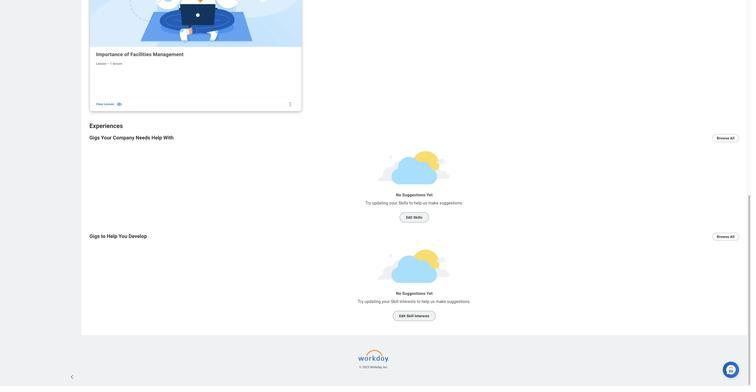 Task type: describe. For each thing, give the bounding box(es) containing it.
your
[[101, 135, 112, 141]]

0 vertical spatial to
[[410, 201, 413, 206]]

develop
[[129, 234, 147, 240]]

try for gigs to help you develop
[[358, 300, 364, 305]]

yet for gigs your company needs help with
[[427, 193, 433, 198]]

edit for gigs to help you develop
[[400, 314, 406, 319]]

0 vertical spatial help
[[414, 201, 422, 206]]

no for gigs your company needs help with
[[396, 193, 402, 198]]

importance of facilities management
[[96, 51, 184, 58]]

of
[[124, 51, 129, 58]]

browse all link for gigs your company needs help with
[[713, 134, 740, 143]]

0 vertical spatial make
[[429, 201, 439, 206]]

you
[[119, 234, 127, 240]]

0 vertical spatial us
[[423, 201, 428, 206]]

2023
[[363, 366, 370, 370]]

© 2023 workday, inc.
[[360, 366, 388, 370]]

logo image
[[359, 348, 389, 365]]

try updating your skills to help us make suggestions.
[[366, 201, 464, 206]]

company
[[113, 135, 135, 141]]

gigs for gigs to help you develop
[[90, 234, 100, 240]]

visible image
[[116, 101, 122, 107]]

2 horizontal spatial to
[[417, 300, 421, 305]]

gigs your company needs help with
[[90, 135, 174, 141]]

edit skills button
[[400, 213, 429, 223]]

no suggestions yet for gigs to help you develop
[[396, 292, 433, 296]]

1
[[110, 62, 112, 66]]

0 vertical spatial skill
[[391, 300, 399, 305]]

your for gigs to help you develop
[[382, 300, 390, 305]]

related actions vertical image
[[288, 102, 293, 107]]

1 vertical spatial help
[[422, 300, 430, 305]]

browse all link for gigs to help you develop
[[713, 233, 740, 241]]

no for gigs to help you develop
[[396, 292, 402, 296]]

yet for gigs to help you develop
[[427, 292, 433, 296]]

updating for gigs your company needs help with
[[373, 201, 389, 206]]

edit skill interests button
[[393, 311, 436, 322]]

browse for gigs to help you develop
[[718, 235, 730, 239]]

with
[[163, 135, 174, 141]]

interests inside button
[[415, 314, 430, 319]]

edit skill interests
[[400, 314, 430, 319]]

suggestions for gigs to help you develop
[[403, 292, 426, 296]]

edit skills
[[406, 216, 423, 220]]

skill inside button
[[407, 314, 414, 319]]

importance of facilities management element
[[96, 101, 122, 107]]

1 vertical spatial make
[[436, 300, 446, 305]]



Task type: vqa. For each thing, say whether or not it's contained in the screenshot.
THE WORKDAY,
yes



Task type: locate. For each thing, give the bounding box(es) containing it.
0 horizontal spatial try
[[358, 300, 364, 305]]

skills down the try updating your skills to help us make suggestions.
[[414, 216, 423, 220]]

no suggestions yet
[[396, 193, 433, 198], [396, 292, 433, 296]]

0 vertical spatial your
[[390, 201, 398, 206]]

2 gigs from the top
[[90, 234, 100, 240]]

0 horizontal spatial us
[[423, 201, 428, 206]]

1 horizontal spatial edit
[[406, 216, 413, 220]]

gigs for gigs your company needs help with
[[90, 135, 100, 141]]

lesson
[[113, 62, 122, 66]]

updating
[[373, 201, 389, 206], [365, 300, 381, 305]]

1 vertical spatial help
[[107, 234, 117, 240]]

0 vertical spatial suggestions.
[[440, 201, 464, 206]]

1 lesson
[[110, 62, 122, 66]]

0 vertical spatial suggestions
[[403, 193, 426, 198]]

browse all for gigs to help you develop
[[718, 235, 735, 239]]

0 vertical spatial no suggestions yet
[[396, 193, 433, 198]]

all for gigs to help you develop
[[731, 235, 735, 239]]

suggestions up try updating your skill interests to help us make suggestions.
[[403, 292, 426, 296]]

2 no from the top
[[396, 292, 402, 296]]

1 horizontal spatial us
[[431, 300, 435, 305]]

skill up edit skill interests button
[[391, 300, 399, 305]]

1 vertical spatial your
[[382, 300, 390, 305]]

1 vertical spatial interests
[[415, 314, 430, 319]]

0 horizontal spatial skill
[[391, 300, 399, 305]]

1 all from the top
[[731, 136, 735, 140]]

facilities
[[131, 51, 152, 58]]

browse all
[[718, 136, 735, 140], [718, 235, 735, 239]]

needs
[[136, 135, 150, 141]]

1 vertical spatial us
[[431, 300, 435, 305]]

0 vertical spatial gigs
[[90, 135, 100, 141]]

0 vertical spatial edit
[[406, 216, 413, 220]]

1 no suggestions yet from the top
[[396, 193, 433, 198]]

all
[[731, 136, 735, 140], [731, 235, 735, 239]]

make
[[429, 201, 439, 206], [436, 300, 446, 305]]

your for gigs your company needs help with
[[390, 201, 398, 206]]

0 vertical spatial try
[[366, 201, 371, 206]]

1 vertical spatial gigs
[[90, 234, 100, 240]]

yet up the try updating your skills to help us make suggestions.
[[427, 193, 433, 198]]

1 yet from the top
[[427, 193, 433, 198]]

1 vertical spatial all
[[731, 235, 735, 239]]

no up try updating your skill interests to help us make suggestions.
[[396, 292, 402, 296]]

lesson left 1
[[96, 62, 106, 66]]

help
[[152, 135, 162, 141], [107, 234, 117, 240]]

0 horizontal spatial to
[[101, 234, 106, 240]]

all for gigs your company needs help with
[[731, 136, 735, 140]]

interests up edit skill interests button
[[400, 300, 416, 305]]

2 browse all from the top
[[718, 235, 735, 239]]

1 vertical spatial yet
[[427, 292, 433, 296]]

1 vertical spatial edit
[[400, 314, 406, 319]]

suggestions for gigs your company needs help with
[[403, 193, 426, 198]]

1 horizontal spatial skill
[[407, 314, 414, 319]]

gigs
[[90, 135, 100, 141], [90, 234, 100, 240]]

0 horizontal spatial edit
[[400, 314, 406, 319]]

1 vertical spatial lesson
[[104, 103, 114, 106]]

us
[[423, 201, 428, 206], [431, 300, 435, 305]]

view lesson
[[96, 103, 114, 106]]

0 vertical spatial all
[[731, 136, 735, 140]]

skills
[[399, 201, 409, 206], [414, 216, 423, 220]]

skill
[[391, 300, 399, 305], [407, 314, 414, 319]]

1 suggestions from the top
[[403, 193, 426, 198]]

0 vertical spatial lesson
[[96, 62, 106, 66]]

no suggestions yet up the try updating your skills to help us make suggestions.
[[396, 193, 433, 198]]

importance
[[96, 51, 123, 58]]

0 vertical spatial help
[[152, 135, 162, 141]]

skill down try updating your skill interests to help us make suggestions.
[[407, 314, 414, 319]]

2 suggestions from the top
[[403, 292, 426, 296]]

1 gigs from the top
[[90, 135, 100, 141]]

1 vertical spatial suggestions
[[403, 292, 426, 296]]

1 browse all from the top
[[718, 136, 735, 140]]

to left 'you'
[[101, 234, 106, 240]]

experiences
[[90, 123, 123, 130]]

no suggestions yet up try updating your skill interests to help us make suggestions.
[[396, 292, 433, 296]]

browse all link
[[713, 134, 740, 143], [713, 233, 740, 241]]

0 vertical spatial skills
[[399, 201, 409, 206]]

to up the edit skills
[[410, 201, 413, 206]]

importance of facilities management image
[[90, 0, 302, 47]]

interests
[[400, 300, 416, 305], [415, 314, 430, 319]]

2 yet from the top
[[427, 292, 433, 296]]

lesson
[[96, 62, 106, 66], [104, 103, 114, 106]]

suggestions.
[[440, 201, 464, 206], [447, 300, 471, 305]]

1 no from the top
[[396, 193, 402, 198]]

©
[[360, 366, 362, 370]]

1 horizontal spatial help
[[152, 135, 162, 141]]

edit down try updating your skill interests to help us make suggestions.
[[400, 314, 406, 319]]

your
[[390, 201, 398, 206], [382, 300, 390, 305]]

2 no suggestions yet from the top
[[396, 292, 433, 296]]

try updating your skill interests to help us make suggestions.
[[358, 300, 471, 305]]

inc.
[[383, 366, 388, 370]]

1 horizontal spatial to
[[410, 201, 413, 206]]

browse all for gigs your company needs help with
[[718, 136, 735, 140]]

2 vertical spatial to
[[417, 300, 421, 305]]

1 horizontal spatial try
[[366, 201, 371, 206]]

0 horizontal spatial help
[[107, 234, 117, 240]]

lesson right view
[[104, 103, 114, 106]]

1 browse from the top
[[718, 136, 730, 140]]

suggestions up the try updating your skills to help us make suggestions.
[[403, 193, 426, 198]]

view
[[96, 103, 103, 106]]

0 horizontal spatial skills
[[399, 201, 409, 206]]

0 vertical spatial updating
[[373, 201, 389, 206]]

management
[[153, 51, 184, 58]]

interests down try updating your skill interests to help us make suggestions.
[[415, 314, 430, 319]]

1 vertical spatial skills
[[414, 216, 423, 220]]

help left with
[[152, 135, 162, 141]]

1 vertical spatial skill
[[407, 314, 414, 319]]

no suggestions yet for gigs your company needs help with
[[396, 193, 433, 198]]

gigs to help you develop
[[90, 234, 147, 240]]

help up edit skill interests button
[[422, 300, 430, 305]]

2 all from the top
[[731, 235, 735, 239]]

edit down the try updating your skills to help us make suggestions.
[[406, 216, 413, 220]]

yet
[[427, 193, 433, 198], [427, 292, 433, 296]]

help up the edit skills
[[414, 201, 422, 206]]

chevron left image
[[70, 375, 75, 380]]

1 vertical spatial browse all link
[[713, 233, 740, 241]]

1 horizontal spatial skills
[[414, 216, 423, 220]]

1 vertical spatial to
[[101, 234, 106, 240]]

0 vertical spatial browse all
[[718, 136, 735, 140]]

1 vertical spatial updating
[[365, 300, 381, 305]]

edit
[[406, 216, 413, 220], [400, 314, 406, 319]]

0 vertical spatial yet
[[427, 193, 433, 198]]

1 vertical spatial no
[[396, 292, 402, 296]]

yet up try updating your skill interests to help us make suggestions.
[[427, 292, 433, 296]]

importance of facilities management link
[[96, 51, 296, 58]]

help
[[414, 201, 422, 206], [422, 300, 430, 305]]

skills inside button
[[414, 216, 423, 220]]

2 browse all link from the top
[[713, 233, 740, 241]]

updating for gigs to help you develop
[[365, 300, 381, 305]]

workday,
[[370, 366, 383, 370]]

no up the try updating your skills to help us make suggestions.
[[396, 193, 402, 198]]

1 vertical spatial try
[[358, 300, 364, 305]]

1 vertical spatial no suggestions yet
[[396, 292, 433, 296]]

0 vertical spatial no
[[396, 193, 402, 198]]

suggestions
[[403, 193, 426, 198], [403, 292, 426, 296]]

2 browse from the top
[[718, 235, 730, 239]]

0 vertical spatial browse
[[718, 136, 730, 140]]

1 vertical spatial browse
[[718, 235, 730, 239]]

1 vertical spatial browse all
[[718, 235, 735, 239]]

to up edit skill interests button
[[417, 300, 421, 305]]

0 vertical spatial browse all link
[[713, 134, 740, 143]]

lesson inside the importance of facilities management element
[[104, 103, 114, 106]]

edit for gigs your company needs help with
[[406, 216, 413, 220]]

1 browse all link from the top
[[713, 134, 740, 143]]

skills up the edit skills
[[399, 201, 409, 206]]

us up "edit skills" button
[[423, 201, 428, 206]]

try for gigs your company needs help with
[[366, 201, 371, 206]]

help left 'you'
[[107, 234, 117, 240]]

try
[[366, 201, 371, 206], [358, 300, 364, 305]]

1 vertical spatial suggestions.
[[447, 300, 471, 305]]

us up edit skill interests button
[[431, 300, 435, 305]]

browse for gigs your company needs help with
[[718, 136, 730, 140]]

to
[[410, 201, 413, 206], [101, 234, 106, 240], [417, 300, 421, 305]]

no
[[396, 193, 402, 198], [396, 292, 402, 296]]

0 vertical spatial interests
[[400, 300, 416, 305]]

browse
[[718, 136, 730, 140], [718, 235, 730, 239]]



